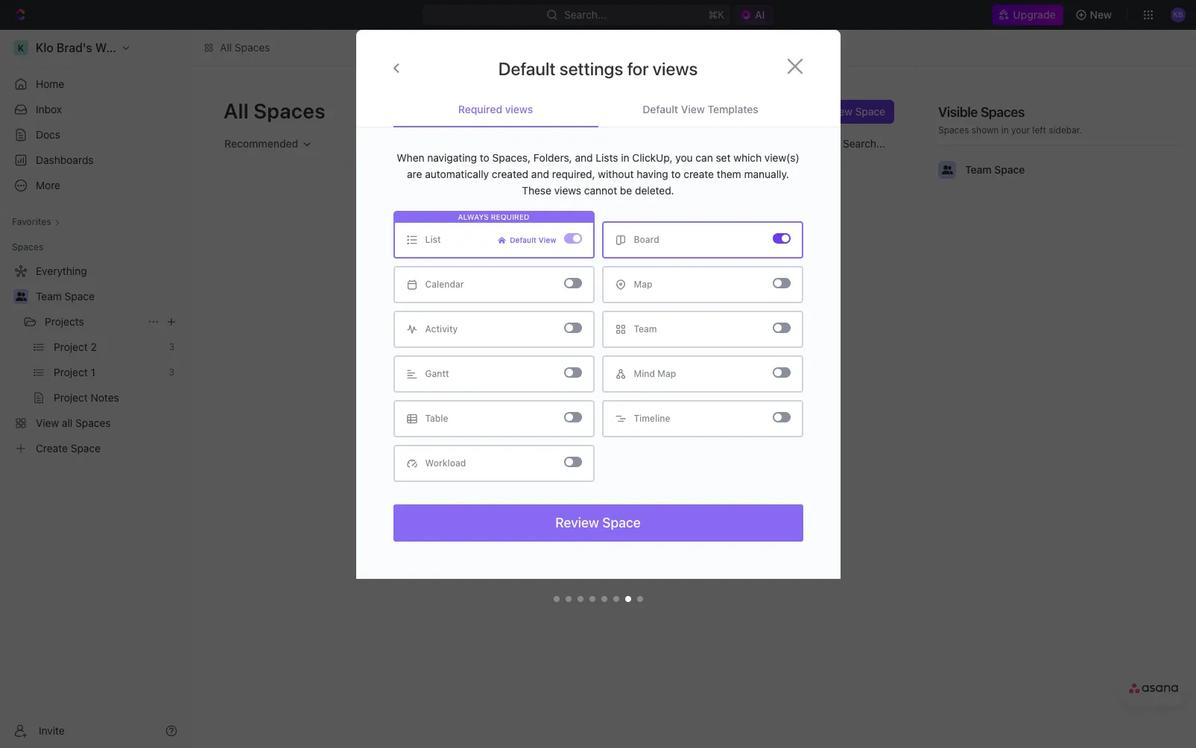 Task type: vqa. For each thing, say whether or not it's contained in the screenshot.
g, , element
no



Task type: describe. For each thing, give the bounding box(es) containing it.
spaces inside sidebar navigation
[[12, 242, 44, 253]]

them
[[717, 168, 742, 180]]

default settings for views
[[498, 58, 698, 79]]

space inside button
[[603, 515, 641, 531]]

map inside dropdown button
[[658, 368, 676, 379]]

spaces,
[[492, 151, 531, 164]]

sidebar.
[[1049, 124, 1082, 136]]

default settings for views dialog
[[356, 30, 840, 616]]

which
[[734, 151, 762, 164]]

review space
[[556, 515, 641, 531]]

calendar
[[425, 279, 464, 290]]

you
[[676, 151, 693, 164]]

workload
[[425, 458, 466, 469]]

deleted.
[[635, 184, 674, 197]]

docs link
[[6, 123, 183, 147]]

when
[[397, 151, 425, 164]]

sidebar navigation
[[0, 30, 190, 748]]

favorites
[[12, 216, 51, 227]]

dashboards link
[[6, 148, 183, 172]]

0 vertical spatial team
[[965, 163, 992, 176]]

0 vertical spatial to
[[480, 151, 490, 164]]

these
[[522, 184, 552, 197]]

space down "your" at the top of the page
[[995, 163, 1025, 176]]

visible spaces spaces shown in your left sidebar.
[[938, 104, 1082, 136]]

table
[[425, 413, 448, 424]]

create
[[684, 168, 714, 180]]

0 horizontal spatial search...
[[564, 8, 607, 21]]

are
[[407, 168, 422, 180]]

search... button
[[822, 132, 895, 156]]

inbox link
[[6, 98, 183, 122]]

view for default view templates
[[681, 103, 705, 116]]

docs
[[36, 128, 60, 141]]

your
[[1012, 124, 1030, 136]]

1 vertical spatial all
[[224, 98, 249, 123]]

new for new
[[1090, 8, 1112, 21]]

default for default view
[[510, 236, 537, 244]]

board
[[634, 234, 660, 245]]

without
[[598, 168, 634, 180]]

⌘k
[[708, 8, 724, 21]]

team space inside tree
[[36, 290, 95, 303]]

map inside dropdown button
[[634, 279, 653, 290]]

folders,
[[534, 151, 572, 164]]

visible
[[938, 104, 978, 120]]

team inside dropdown button
[[634, 324, 657, 335]]

search... inside button
[[843, 137, 886, 150]]

manually.
[[744, 168, 789, 180]]

mind map
[[634, 368, 676, 379]]

inbox
[[36, 103, 62, 116]]

new button
[[1069, 3, 1121, 27]]

required,
[[552, 168, 595, 180]]

calendar button
[[393, 266, 594, 311]]

activity
[[425, 324, 458, 335]]

all spaces joined
[[523, 306, 595, 317]]

0 vertical spatial all
[[220, 41, 232, 54]]

review
[[556, 515, 599, 531]]

1 vertical spatial views
[[505, 103, 533, 116]]

new space
[[831, 105, 886, 118]]

map button
[[602, 266, 803, 311]]

having
[[637, 168, 668, 180]]

default view
[[510, 236, 556, 244]]

cannot
[[584, 184, 617, 197]]

1 vertical spatial and
[[531, 168, 549, 180]]

left
[[1033, 124, 1047, 136]]



Task type: locate. For each thing, give the bounding box(es) containing it.
new right upgrade
[[1090, 8, 1112, 21]]

1 horizontal spatial view
[[681, 103, 705, 116]]

new inside button
[[1090, 8, 1112, 21]]

space
[[855, 105, 886, 118], [995, 163, 1025, 176], [65, 290, 95, 303], [603, 515, 641, 531]]

0 horizontal spatial to
[[480, 151, 490, 164]]

space inside tree
[[65, 290, 95, 303]]

0 horizontal spatial in
[[621, 151, 630, 164]]

in right lists
[[621, 151, 630, 164]]

view down these on the left top of the page
[[539, 236, 556, 244]]

space up projects link
[[65, 290, 95, 303]]

templates
[[708, 103, 759, 116]]

map down board
[[634, 279, 653, 290]]

default down for
[[643, 103, 678, 116]]

user group image
[[942, 165, 953, 174], [15, 292, 26, 301]]

team button
[[602, 311, 803, 356]]

board button
[[602, 221, 803, 266]]

settings
[[560, 58, 623, 79]]

0 horizontal spatial views
[[505, 103, 533, 116]]

0 vertical spatial view
[[681, 103, 705, 116]]

created
[[492, 168, 529, 180]]

clickup,
[[632, 151, 673, 164]]

activity button
[[393, 311, 594, 356]]

search... up settings
[[564, 8, 607, 21]]

default for default settings for views
[[498, 58, 556, 79]]

views right required
[[505, 103, 533, 116]]

required views
[[458, 103, 533, 116]]

in inside visible spaces spaces shown in your left sidebar.
[[1002, 124, 1009, 136]]

automatically
[[425, 168, 489, 180]]

in inside when navigating to spaces, folders, and lists in clickup, you can set which view(s) are automatically created and required, without having to create them manually. these views cannot be deleted.
[[621, 151, 630, 164]]

views
[[653, 58, 698, 79], [505, 103, 533, 116], [554, 184, 581, 197]]

1 vertical spatial team
[[36, 290, 62, 303]]

be
[[620, 184, 632, 197]]

0 vertical spatial team space
[[965, 163, 1025, 176]]

views down required,
[[554, 184, 581, 197]]

0 horizontal spatial map
[[634, 279, 653, 290]]

2 horizontal spatial views
[[653, 58, 698, 79]]

0 vertical spatial new
[[1090, 8, 1112, 21]]

team down shown in the top right of the page
[[965, 163, 992, 176]]

0 vertical spatial default
[[498, 58, 556, 79]]

tree containing team space
[[6, 259, 183, 461]]

search...
[[564, 8, 607, 21], [843, 137, 886, 150]]

team space up projects
[[36, 290, 95, 303]]

gantt button
[[393, 356, 594, 400]]

1 horizontal spatial user group image
[[942, 165, 953, 174]]

review space button
[[393, 505, 803, 542]]

1 horizontal spatial in
[[1002, 124, 1009, 136]]

1 horizontal spatial team
[[634, 324, 657, 335]]

set
[[716, 151, 731, 164]]

0 horizontal spatial and
[[531, 168, 549, 180]]

default for default view templates
[[643, 103, 678, 116]]

1 vertical spatial new
[[831, 105, 853, 118]]

user group image inside tree
[[15, 292, 26, 301]]

new
[[1090, 8, 1112, 21], [831, 105, 853, 118]]

required
[[458, 103, 502, 116]]

2 vertical spatial views
[[554, 184, 581, 197]]

tree inside sidebar navigation
[[6, 259, 183, 461]]

space right review
[[603, 515, 641, 531]]

spaces
[[235, 41, 270, 54], [254, 98, 326, 123], [981, 104, 1025, 120], [938, 124, 969, 136], [12, 242, 44, 253], [536, 306, 567, 317]]

2 vertical spatial team
[[634, 324, 657, 335]]

home link
[[6, 72, 183, 96]]

timeline button
[[602, 400, 803, 445]]

team space link
[[36, 285, 180, 309]]

in
[[1002, 124, 1009, 136], [621, 151, 630, 164]]

for
[[627, 58, 649, 79]]

views right for
[[653, 58, 698, 79]]

1 horizontal spatial to
[[671, 168, 681, 180]]

view for default view
[[539, 236, 556, 244]]

default up required views
[[498, 58, 556, 79]]

home
[[36, 78, 64, 90]]

team space down shown in the top right of the page
[[965, 163, 1025, 176]]

to left 'spaces,' at the left top
[[480, 151, 490, 164]]

1 vertical spatial map
[[658, 368, 676, 379]]

default
[[498, 58, 556, 79], [643, 103, 678, 116], [510, 236, 537, 244]]

view(s)
[[765, 151, 800, 164]]

to
[[480, 151, 490, 164], [671, 168, 681, 180]]

1 vertical spatial to
[[671, 168, 681, 180]]

team inside sidebar navigation
[[36, 290, 62, 303]]

0 horizontal spatial team space
[[36, 290, 95, 303]]

map right 'mind' at the right
[[658, 368, 676, 379]]

2 vertical spatial all
[[523, 306, 534, 317]]

0 vertical spatial views
[[653, 58, 698, 79]]

invite
[[39, 724, 65, 737]]

upgrade
[[1013, 8, 1056, 21]]

joined
[[570, 306, 595, 317]]

projects
[[45, 315, 84, 328]]

1 horizontal spatial team space
[[965, 163, 1025, 176]]

dashboards
[[36, 154, 94, 166]]

1 vertical spatial in
[[621, 151, 630, 164]]

new up "search..." button
[[831, 105, 853, 118]]

1 vertical spatial search...
[[843, 137, 886, 150]]

upgrade link
[[992, 4, 1063, 25]]

1 vertical spatial team space
[[36, 290, 95, 303]]

projects link
[[45, 310, 142, 334]]

new for new space
[[831, 105, 853, 118]]

0 horizontal spatial view
[[539, 236, 556, 244]]

in left "your" at the top of the page
[[1002, 124, 1009, 136]]

always
[[458, 212, 489, 221]]

can
[[696, 151, 713, 164]]

mind map button
[[602, 356, 803, 400]]

1 vertical spatial default
[[643, 103, 678, 116]]

team
[[965, 163, 992, 176], [36, 290, 62, 303], [634, 324, 657, 335]]

1 vertical spatial all spaces
[[224, 98, 326, 123]]

team up projects
[[36, 290, 62, 303]]

gantt
[[425, 368, 449, 379]]

0 horizontal spatial user group image
[[15, 292, 26, 301]]

view
[[681, 103, 705, 116], [539, 236, 556, 244]]

0 vertical spatial user group image
[[942, 165, 953, 174]]

0 vertical spatial map
[[634, 279, 653, 290]]

and
[[575, 151, 593, 164], [531, 168, 549, 180]]

1 horizontal spatial and
[[575, 151, 593, 164]]

0 vertical spatial in
[[1002, 124, 1009, 136]]

new space button
[[809, 100, 895, 124]]

when navigating to spaces, folders, and lists in clickup, you can set which view(s) are automatically created and required, without having to create them manually. these views cannot be deleted.
[[397, 151, 800, 197]]

0 vertical spatial and
[[575, 151, 593, 164]]

navigating
[[427, 151, 477, 164]]

tree
[[6, 259, 183, 461]]

workload button
[[393, 445, 594, 490]]

team space
[[965, 163, 1025, 176], [36, 290, 95, 303]]

0 vertical spatial all spaces
[[220, 41, 270, 54]]

to down 'you'
[[671, 168, 681, 180]]

2 vertical spatial default
[[510, 236, 537, 244]]

favorites button
[[6, 213, 66, 231]]

list
[[425, 234, 441, 245]]

and up these on the left top of the page
[[531, 168, 549, 180]]

1 horizontal spatial map
[[658, 368, 676, 379]]

table button
[[393, 400, 594, 445]]

default view templates
[[643, 103, 759, 116]]

new inside "new space" button
[[831, 105, 853, 118]]

shown
[[972, 124, 999, 136]]

view left "templates"
[[681, 103, 705, 116]]

1 horizontal spatial views
[[554, 184, 581, 197]]

space inside button
[[855, 105, 886, 118]]

2 horizontal spatial team
[[965, 163, 992, 176]]

views inside when navigating to spaces, folders, and lists in clickup, you can set which view(s) are automatically created and required, without having to create them manually. these views cannot be deleted.
[[554, 184, 581, 197]]

team up 'mind' at the right
[[634, 324, 657, 335]]

timeline
[[634, 413, 671, 424]]

1 vertical spatial user group image
[[15, 292, 26, 301]]

search... down the new space
[[843, 137, 886, 150]]

lists
[[596, 151, 618, 164]]

1 horizontal spatial search...
[[843, 137, 886, 150]]

mind
[[634, 368, 655, 379]]

1 horizontal spatial new
[[1090, 8, 1112, 21]]

and up required,
[[575, 151, 593, 164]]

map
[[634, 279, 653, 290], [658, 368, 676, 379]]

space up "search..." button
[[855, 105, 886, 118]]

required
[[491, 212, 530, 221]]

always required
[[458, 212, 530, 221]]

all
[[220, 41, 232, 54], [224, 98, 249, 123], [523, 306, 534, 317]]

0 horizontal spatial new
[[831, 105, 853, 118]]

0 horizontal spatial team
[[36, 290, 62, 303]]

0 vertical spatial search...
[[564, 8, 607, 21]]

1 vertical spatial view
[[539, 236, 556, 244]]

default down required
[[510, 236, 537, 244]]



